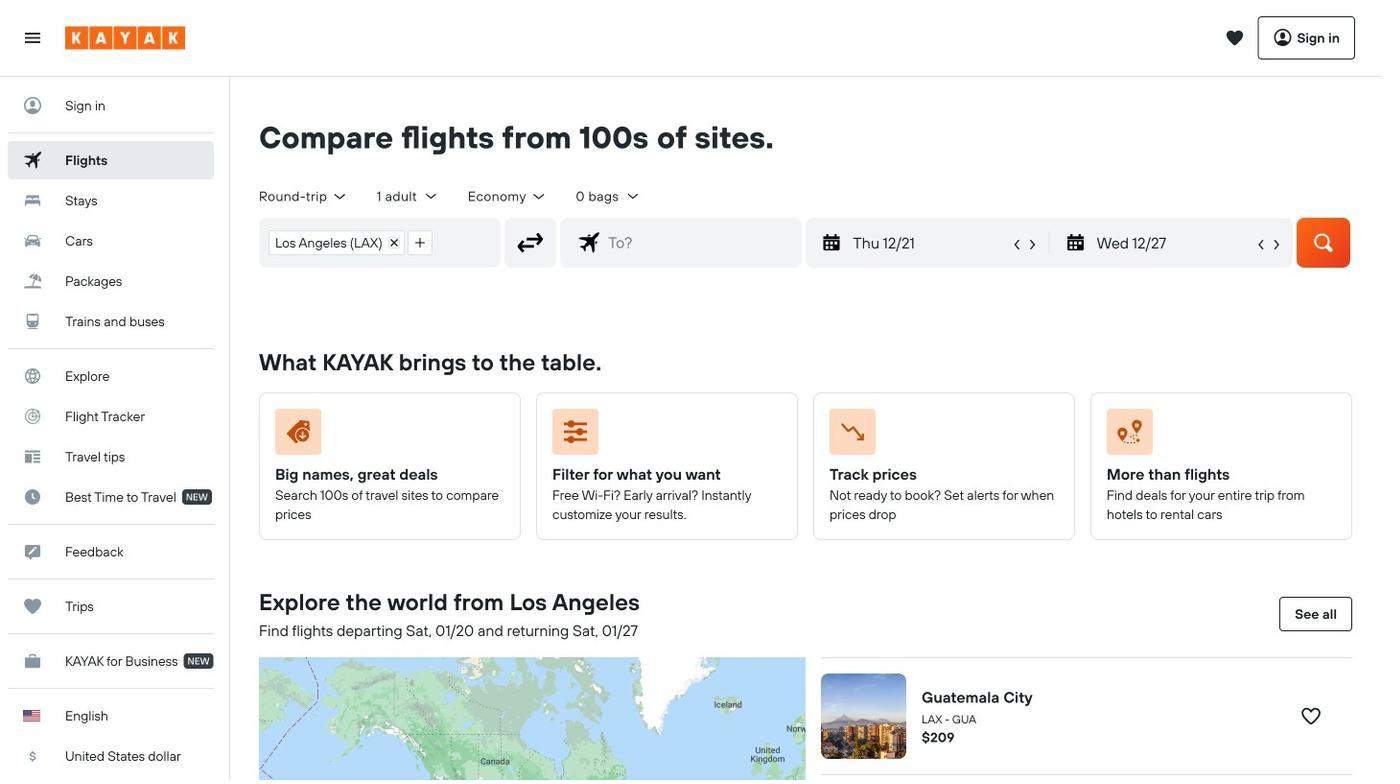Task type: locate. For each thing, give the bounding box(es) containing it.
list item
[[269, 230, 405, 255], [408, 230, 433, 255]]

Trip type Round-trip field
[[259, 188, 348, 205]]

united states (english) image
[[23, 710, 40, 721]]

Flight destination input text field
[[601, 219, 801, 267]]

list item right remove icon
[[408, 230, 433, 255]]

4 figure from the left
[[1107, 409, 1329, 462]]

1 horizontal spatial list item
[[408, 230, 433, 255]]

2 figure from the left
[[553, 409, 774, 462]]

Flight origin input text field
[[441, 219, 500, 267]]

2 list item from the left
[[408, 230, 433, 255]]

wednesday december 27th element
[[1097, 231, 1254, 254]]

0 horizontal spatial list item
[[269, 230, 405, 255]]

list item down trip type round-trip field
[[269, 230, 405, 255]]

figure
[[275, 409, 497, 462], [553, 409, 774, 462], [830, 409, 1052, 462], [1107, 409, 1329, 462]]

thursday december 21st element
[[853, 231, 1010, 254]]

list
[[260, 219, 441, 267]]



Task type: describe. For each thing, give the bounding box(es) containing it.
navigation menu image
[[23, 28, 42, 47]]

1 list item from the left
[[269, 230, 405, 255]]

remove image
[[389, 238, 399, 247]]

Cabin type Economy field
[[468, 188, 547, 205]]

3 figure from the left
[[830, 409, 1052, 462]]

swap departure airport and destination airport image
[[512, 224, 549, 261]]

map region
[[42, 449, 1025, 780]]

guatemala city image
[[821, 673, 907, 759]]

1 figure from the left
[[275, 409, 497, 462]]



Task type: vqa. For each thing, say whether or not it's contained in the screenshot.
New York, NY 'element'
no



